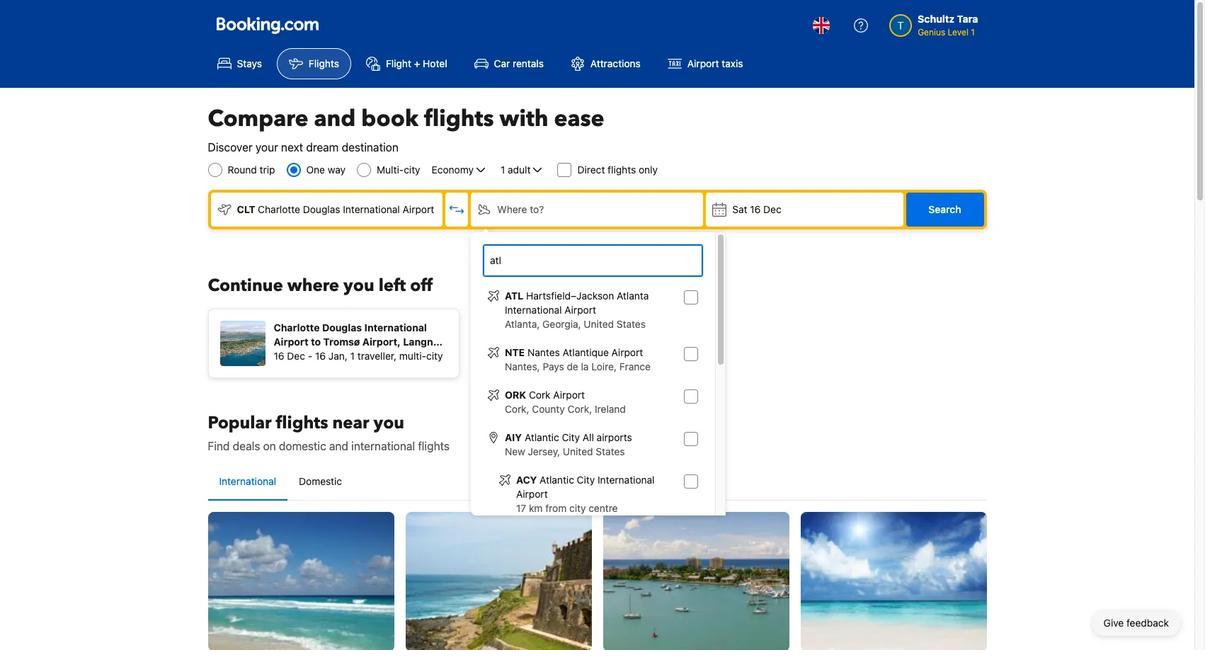 Task type: describe. For each thing, give the bounding box(es) containing it.
1 cork, from the left
[[505, 403, 530, 415]]

only
[[639, 164, 658, 176]]

to?
[[530, 203, 544, 215]]

17 km from city centre
[[516, 502, 618, 514]]

km
[[529, 502, 543, 514]]

nte
[[505, 346, 525, 358]]

atlanta
[[617, 290, 649, 302]]

acy
[[516, 474, 537, 486]]

and inside popular flights near you find deals on domestic and international flights
[[329, 440, 348, 453]]

clt charlotte douglas international airport
[[237, 203, 434, 215]]

atlantic inside aiy atlantic city all airports new jersey, united states
[[525, 431, 559, 443]]

ease
[[554, 103, 605, 135]]

de
[[567, 360, 578, 373]]

compare and book flights with ease discover your next dream destination
[[208, 103, 605, 154]]

feedback
[[1127, 617, 1169, 629]]

airport inside "ork cork airport cork, county cork, ireland"
[[553, 389, 585, 401]]

left
[[379, 274, 406, 297]]

international down multi-
[[343, 203, 400, 215]]

2 cork, from the left
[[568, 403, 592, 415]]

city inside use enter to select airport and spacebar to add another one element
[[569, 502, 586, 514]]

stays
[[237, 57, 262, 69]]

airport inside nte nantes atlantique airport nantes, pays de la loire, france
[[612, 346, 643, 358]]

flights link
[[277, 48, 351, 79]]

and inside compare and book flights with ease discover your next dream destination
[[314, 103, 356, 135]]

nantes
[[528, 346, 560, 358]]

0 vertical spatial united
[[584, 318, 614, 330]]

attractions link
[[559, 48, 653, 79]]

airport down multi-city
[[403, 203, 434, 215]]

domestic button
[[288, 463, 354, 500]]

ork
[[505, 389, 526, 401]]

centre
[[589, 502, 618, 514]]

1 vertical spatial city
[[426, 350, 443, 362]]

douglas
[[303, 203, 340, 215]]

16 dec - 16 jan, 1 traveller, multi-city
[[274, 350, 443, 362]]

attractions
[[591, 57, 641, 69]]

genius
[[918, 27, 946, 38]]

nantes,
[[505, 360, 540, 373]]

airport taxis
[[688, 57, 743, 69]]

flights left only
[[608, 164, 636, 176]]

schultz tara genius level 1
[[918, 13, 978, 38]]

destination
[[342, 141, 399, 154]]

1 inside dropdown button
[[501, 164, 505, 176]]

domestic
[[279, 440, 326, 453]]

economy
[[432, 164, 474, 176]]

on
[[263, 440, 276, 453]]

taxis
[[722, 57, 743, 69]]

flight
[[386, 57, 411, 69]]

search button
[[906, 193, 984, 227]]

jersey,
[[528, 445, 560, 458]]

states inside aiy atlantic city all airports new jersey, united states
[[596, 445, 625, 458]]

from
[[546, 502, 567, 514]]

domestic
[[299, 475, 342, 487]]

where
[[497, 203, 527, 215]]

cork
[[529, 389, 551, 401]]

0 horizontal spatial dec
[[287, 350, 305, 362]]

jan,
[[329, 350, 348, 362]]

ireland
[[595, 403, 626, 415]]

sat
[[732, 203, 748, 215]]

flights inside compare and book flights with ease discover your next dream destination
[[424, 103, 494, 135]]

dec inside dropdown button
[[764, 203, 782, 215]]

france
[[620, 360, 651, 373]]

flight + hotel
[[386, 57, 447, 69]]

airport left the taxis
[[688, 57, 719, 69]]

trip
[[260, 164, 275, 176]]

airport inside atlantic city international airport
[[516, 488, 548, 500]]

find
[[208, 440, 230, 453]]

atlanta, georgia, united states
[[505, 318, 646, 330]]

deals
[[233, 440, 260, 453]]

all
[[583, 431, 594, 443]]

tab list containing international
[[208, 463, 987, 501]]

way
[[328, 164, 346, 176]]

charlotte to montego bay image
[[603, 512, 789, 650]]

county
[[532, 403, 565, 415]]

round trip
[[228, 164, 275, 176]]

discover
[[208, 141, 253, 154]]

your
[[256, 141, 278, 154]]

international button
[[208, 463, 288, 500]]

united inside aiy atlantic city all airports new jersey, united states
[[563, 445, 593, 458]]

charlotte to san juan image
[[405, 512, 592, 650]]

compare
[[208, 103, 308, 135]]

one way
[[306, 164, 346, 176]]

nte nantes atlantique airport nantes, pays de la loire, france
[[505, 346, 651, 373]]

loire,
[[592, 360, 617, 373]]

ork cork airport cork, county cork, ireland
[[505, 389, 626, 415]]

multi-
[[399, 350, 426, 362]]



Task type: locate. For each thing, give the bounding box(es) containing it.
aiy
[[505, 431, 522, 443]]

2 horizontal spatial city
[[569, 502, 586, 514]]

0 vertical spatial city
[[404, 164, 420, 176]]

direct
[[578, 164, 605, 176]]

city up "centre"
[[577, 474, 595, 486]]

0 horizontal spatial 16
[[274, 350, 284, 362]]

flights up domestic
[[276, 411, 328, 435]]

la
[[581, 360, 589, 373]]

sat 16 dec
[[732, 203, 782, 215]]

atlantic inside atlantic city international airport
[[540, 474, 574, 486]]

dec right sat
[[764, 203, 782, 215]]

with
[[500, 103, 549, 135]]

and
[[314, 103, 356, 135], [329, 440, 348, 453]]

multi-
[[377, 164, 404, 176]]

schultz
[[918, 13, 955, 25]]

0 horizontal spatial 1
[[350, 350, 355, 362]]

1 vertical spatial 1
[[501, 164, 505, 176]]

1 horizontal spatial cork,
[[568, 403, 592, 415]]

airport
[[688, 57, 719, 69], [403, 203, 434, 215], [565, 304, 596, 316], [612, 346, 643, 358], [553, 389, 585, 401], [516, 488, 548, 500]]

16 inside dropdown button
[[750, 203, 761, 215]]

1 horizontal spatial 1
[[501, 164, 505, 176]]

0 vertical spatial 1
[[971, 27, 975, 38]]

international up "centre"
[[598, 474, 655, 486]]

georgia,
[[543, 318, 581, 330]]

airport up km
[[516, 488, 548, 500]]

where
[[287, 274, 339, 297]]

next
[[281, 141, 303, 154]]

city left economy
[[404, 164, 420, 176]]

cork, down ork
[[505, 403, 530, 415]]

1 horizontal spatial city
[[426, 350, 443, 362]]

airport up 'atlanta, georgia, united states'
[[565, 304, 596, 316]]

you up international
[[374, 411, 404, 435]]

popular flights near you find deals on domestic and international flights
[[208, 411, 450, 453]]

1 vertical spatial you
[[374, 411, 404, 435]]

16 left -
[[274, 350, 284, 362]]

new
[[505, 445, 525, 458]]

one
[[306, 164, 325, 176]]

international
[[351, 440, 415, 453]]

airport inside hartsfield–jackson atlanta international airport
[[565, 304, 596, 316]]

dream
[[306, 141, 339, 154]]

and up dream
[[314, 103, 356, 135]]

atl
[[505, 290, 524, 302]]

0 vertical spatial dec
[[764, 203, 782, 215]]

pays
[[543, 360, 564, 373]]

flights
[[424, 103, 494, 135], [608, 164, 636, 176], [276, 411, 328, 435], [418, 440, 450, 453]]

you left left
[[344, 274, 374, 297]]

atlanta,
[[505, 318, 540, 330]]

where to?
[[497, 203, 544, 215]]

car rentals
[[494, 57, 544, 69]]

rentals
[[513, 57, 544, 69]]

adult
[[508, 164, 531, 176]]

16 right -
[[315, 350, 326, 362]]

car rentals link
[[462, 48, 556, 79]]

airport up the france
[[612, 346, 643, 358]]

0 vertical spatial city
[[562, 431, 580, 443]]

1 vertical spatial states
[[596, 445, 625, 458]]

dec left -
[[287, 350, 305, 362]]

city right from
[[569, 502, 586, 514]]

and down the "near"
[[329, 440, 348, 453]]

continue where you left off
[[208, 274, 433, 297]]

states down airports
[[596, 445, 625, 458]]

city
[[562, 431, 580, 443], [577, 474, 595, 486]]

continue
[[208, 274, 283, 297]]

atlantic up jersey,
[[525, 431, 559, 443]]

search
[[929, 203, 961, 215]]

1 right jan,
[[350, 350, 355, 362]]

international inside atlantic city international airport
[[598, 474, 655, 486]]

1 adult button
[[499, 161, 546, 178]]

aiy atlantic city all airports new jersey, united states
[[505, 431, 632, 458]]

2 horizontal spatial 16
[[750, 203, 761, 215]]

charlotte
[[258, 203, 300, 215]]

international inside button
[[219, 475, 276, 487]]

international up atlanta,
[[505, 304, 562, 316]]

0 vertical spatial and
[[314, 103, 356, 135]]

2 vertical spatial 1
[[350, 350, 355, 362]]

give feedback button
[[1093, 611, 1181, 636]]

give
[[1104, 617, 1124, 629]]

-
[[308, 350, 312, 362]]

near
[[333, 411, 369, 435]]

sat 16 dec button
[[706, 193, 903, 227]]

popular
[[208, 411, 272, 435]]

1 horizontal spatial dec
[[764, 203, 782, 215]]

flights up economy
[[424, 103, 494, 135]]

united
[[584, 318, 614, 330], [563, 445, 593, 458]]

hotel
[[423, 57, 447, 69]]

charlotte to punta cana image
[[801, 512, 987, 650]]

16 right sat
[[750, 203, 761, 215]]

flight + hotel link
[[354, 48, 459, 79]]

1 horizontal spatial 16
[[315, 350, 326, 362]]

0 vertical spatial you
[[344, 274, 374, 297]]

city right traveller,
[[426, 350, 443, 362]]

tara
[[957, 13, 978, 25]]

international inside hartsfield–jackson atlanta international airport
[[505, 304, 562, 316]]

dec
[[764, 203, 782, 215], [287, 350, 305, 362]]

0 vertical spatial atlantic
[[525, 431, 559, 443]]

atlantic city international airport
[[516, 474, 655, 500]]

charlotte to cancún image
[[208, 512, 394, 650]]

flights
[[309, 57, 339, 69]]

16
[[750, 203, 761, 215], [274, 350, 284, 362], [315, 350, 326, 362]]

hartsfield–jackson atlanta international airport
[[505, 290, 649, 316]]

traveller,
[[357, 350, 397, 362]]

direct flights only
[[578, 164, 658, 176]]

0 vertical spatial states
[[617, 318, 646, 330]]

0 horizontal spatial cork,
[[505, 403, 530, 415]]

1 vertical spatial dec
[[287, 350, 305, 362]]

give feedback
[[1104, 617, 1169, 629]]

use enter to select airport and spacebar to add another one element
[[482, 283, 704, 650]]

2 horizontal spatial 1
[[971, 27, 975, 38]]

flights right international
[[418, 440, 450, 453]]

you inside popular flights near you find deals on domestic and international flights
[[374, 411, 404, 435]]

+
[[414, 57, 420, 69]]

booking.com logo image
[[216, 17, 318, 34], [216, 17, 318, 34]]

2 vertical spatial city
[[569, 502, 586, 514]]

cork,
[[505, 403, 530, 415], [568, 403, 592, 415]]

1 adult
[[501, 164, 531, 176]]

car
[[494, 57, 510, 69]]

international
[[343, 203, 400, 215], [505, 304, 562, 316], [598, 474, 655, 486], [219, 475, 276, 487]]

city left the all
[[562, 431, 580, 443]]

where to? button
[[471, 193, 703, 227]]

airport up county
[[553, 389, 585, 401]]

1 vertical spatial united
[[563, 445, 593, 458]]

Airport or city text field
[[489, 253, 698, 268]]

united down the all
[[563, 445, 593, 458]]

1 vertical spatial city
[[577, 474, 595, 486]]

1 vertical spatial atlantic
[[540, 474, 574, 486]]

level
[[948, 27, 969, 38]]

atlantic
[[525, 431, 559, 443], [540, 474, 574, 486]]

city inside aiy atlantic city all airports new jersey, united states
[[562, 431, 580, 443]]

1 vertical spatial and
[[329, 440, 348, 453]]

united down hartsfield–jackson atlanta international airport on the top of page
[[584, 318, 614, 330]]

atlantic up from
[[540, 474, 574, 486]]

round
[[228, 164, 257, 176]]

1 left adult
[[501, 164, 505, 176]]

off
[[410, 274, 433, 297]]

states down atlanta
[[617, 318, 646, 330]]

17
[[516, 502, 526, 514]]

1 inside schultz tara genius level 1
[[971, 27, 975, 38]]

1
[[971, 27, 975, 38], [501, 164, 505, 176], [350, 350, 355, 362]]

cork, up the all
[[568, 403, 592, 415]]

city inside atlantic city international airport
[[577, 474, 595, 486]]

clt
[[237, 203, 255, 215]]

book
[[361, 103, 419, 135]]

1 down tara at the top of the page
[[971, 27, 975, 38]]

tab list
[[208, 463, 987, 501]]

airports
[[597, 431, 632, 443]]

international down deals
[[219, 475, 276, 487]]

0 horizontal spatial city
[[404, 164, 420, 176]]

airport taxis link
[[656, 48, 755, 79]]

states
[[617, 318, 646, 330], [596, 445, 625, 458]]



Task type: vqa. For each thing, say whether or not it's contained in the screenshot.


